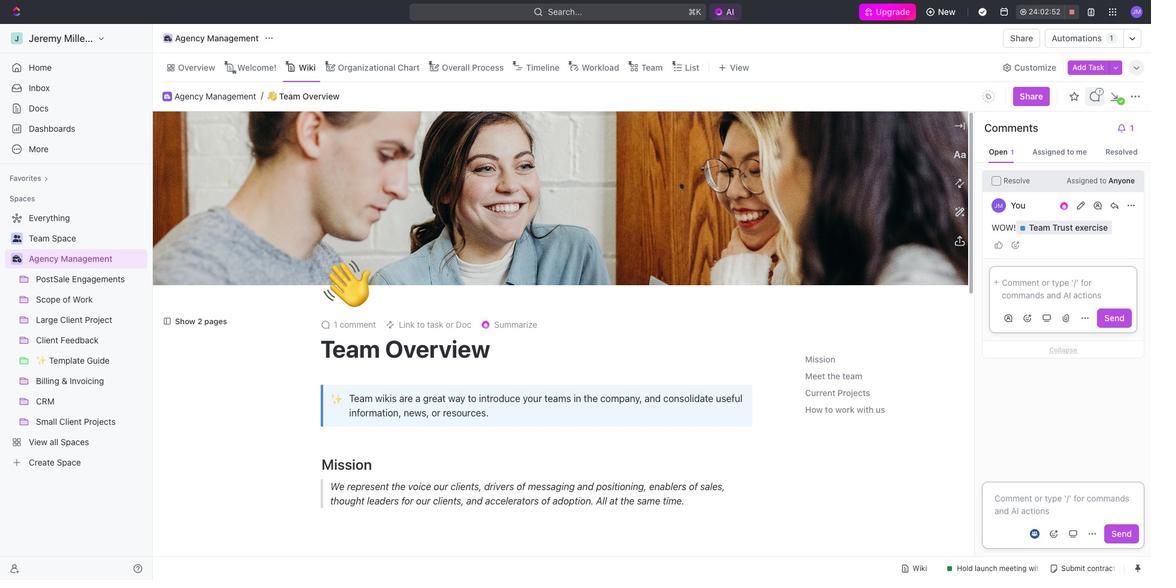 Task type: locate. For each thing, give the bounding box(es) containing it.
team down wiki link
[[279, 91, 300, 101]]

1 horizontal spatial our
[[433, 482, 448, 492]]

1 vertical spatial management
[[206, 91, 256, 101]]

agency management link down overview link
[[174, 91, 256, 102]]

1 left comment on the left bottom of the page
[[334, 320, 337, 330]]

1 inside open 1
[[1011, 148, 1014, 156]]

new
[[938, 7, 956, 17]]

0 vertical spatial or
[[446, 320, 454, 330]]

1 vertical spatial agency management link
[[174, 91, 256, 102]]

share up customize button
[[1010, 33, 1033, 43]]

assigned left me
[[1033, 147, 1065, 156]]

2 vertical spatial agency management
[[29, 254, 112, 264]]

and right company,
[[645, 394, 661, 404]]

1 vertical spatial spaces
[[61, 437, 89, 447]]

team right user group image
[[29, 233, 50, 243]]

and
[[645, 394, 661, 404], [577, 482, 593, 492], [466, 496, 482, 507]]

0 vertical spatial assigned
[[1033, 147, 1065, 156]]

jm
[[1132, 8, 1141, 15], [995, 202, 1003, 209]]

0 vertical spatial team
[[842, 371, 862, 382]]

scope of work
[[36, 294, 93, 305]]

assigned to me
[[1033, 147, 1087, 156]]

small
[[36, 417, 57, 427]]

2 vertical spatial agency management link
[[29, 249, 145, 269]]

view inside view all spaces link
[[29, 437, 47, 447]]

to left anyone
[[1100, 176, 1107, 185]]

business time image
[[164, 94, 170, 99]]

agency inside sidebar navigation
[[29, 254, 58, 264]]

0 vertical spatial mission
[[805, 355, 835, 365]]

0 horizontal spatial or
[[432, 408, 440, 419]]

work
[[73, 294, 93, 305]]

0 vertical spatial overview
[[178, 62, 215, 72]]

assigned to anyone
[[1067, 176, 1135, 185]]

small client projects link
[[36, 412, 145, 432]]

&
[[62, 376, 67, 386]]

postsale
[[36, 274, 70, 284]]

reposition
[[657, 266, 699, 276]]

and inside team wikis are a great way to introduce your teams in the company, and consolidate useful information, news, or resources.
[[645, 394, 661, 404]]

we
[[330, 482, 344, 492]]

projects down crm link
[[84, 417, 116, 427]]

0 horizontal spatial assigned
[[1033, 147, 1065, 156]]

0 vertical spatial agency
[[175, 33, 205, 43]]

1 vertical spatial or
[[432, 408, 440, 419]]

👋 team overview
[[268, 91, 340, 101]]

team for team overview
[[320, 335, 380, 363]]

0 horizontal spatial and
[[466, 496, 482, 507]]

1 horizontal spatial team
[[842, 371, 862, 382]]

client up view all spaces link
[[59, 417, 82, 427]]

our right voice
[[433, 482, 448, 492]]

1 vertical spatial our
[[416, 496, 430, 507]]

billing & invoicing
[[36, 376, 104, 386]]

crm
[[36, 396, 55, 406]]

1 vertical spatial projects
[[84, 417, 116, 427]]

1 horizontal spatial assigned
[[1067, 176, 1098, 185]]

👋 down welcome!
[[268, 91, 277, 101]]

0 horizontal spatial our
[[416, 496, 430, 507]]

agency management link down team space link at the top left of the page
[[29, 249, 145, 269]]

are
[[399, 394, 413, 404]]

0 vertical spatial ✨
[[36, 356, 47, 366]]

1 vertical spatial and
[[577, 482, 593, 492]]

to right how
[[825, 405, 833, 415]]

1 vertical spatial ✨
[[330, 393, 343, 405]]

leaders
[[367, 496, 399, 507]]

1 vertical spatial space
[[57, 457, 81, 468]]

space
[[52, 233, 76, 243], [57, 457, 81, 468]]

0 vertical spatial agency management link
[[160, 31, 262, 46]]

show 2 pages
[[175, 316, 227, 326]]

introduce
[[479, 394, 520, 404]]

agency up overview link
[[175, 33, 205, 43]]

the
[[827, 371, 840, 382], [584, 394, 598, 404], [391, 482, 405, 492], [620, 496, 634, 507], [358, 555, 379, 572]]

1 horizontal spatial meet the team
[[805, 371, 862, 382]]

0 vertical spatial view
[[730, 62, 749, 72]]

1 vertical spatial meet
[[322, 555, 355, 572]]

agency management
[[175, 33, 259, 43], [174, 91, 256, 101], [29, 254, 112, 264]]

to right "way" in the left of the page
[[468, 394, 477, 404]]

agency down team space
[[29, 254, 58, 264]]

overview down "task"
[[385, 335, 490, 363]]

small client projects
[[36, 417, 116, 427]]

1 vertical spatial send button
[[1104, 525, 1139, 544]]

management down team space link at the top left of the page
[[61, 254, 112, 264]]

0 vertical spatial and
[[645, 394, 661, 404]]

open
[[989, 147, 1008, 156]]

1 right open
[[1011, 148, 1014, 156]]

to for assigned to me
[[1067, 147, 1074, 156]]

✨ left wikis
[[330, 393, 343, 405]]

overall process
[[442, 62, 504, 72]]

1 horizontal spatial spaces
[[61, 437, 89, 447]]

or down great
[[432, 408, 440, 419]]

mission up current
[[805, 355, 835, 365]]

great
[[423, 394, 446, 404]]

meet
[[805, 371, 825, 382], [322, 555, 355, 572]]

business time image
[[164, 35, 172, 41], [12, 255, 21, 263]]

1 vertical spatial agency
[[174, 91, 203, 101]]

team for team wikis are a great way to introduce your teams in the company, and consolidate useful information, news, or resources.
[[349, 394, 373, 404]]

agency
[[175, 33, 205, 43], [174, 91, 203, 101], [29, 254, 58, 264]]

team for team trust exercise
[[1029, 222, 1050, 233]]

team left list link
[[641, 62, 663, 72]]

team inside tree
[[29, 233, 50, 243]]

👋 up 1 comment
[[323, 256, 371, 313]]

space down everything link
[[52, 233, 76, 243]]

management up "welcome!" link
[[207, 33, 259, 43]]

large
[[36, 315, 58, 325]]

or left doc
[[446, 320, 454, 330]]

tree containing everything
[[5, 209, 147, 472]]

0 vertical spatial 👋
[[268, 91, 277, 101]]

home
[[29, 62, 52, 73]]

0 horizontal spatial jm
[[995, 202, 1003, 209]]

workload
[[582, 62, 619, 72]]

2 vertical spatial client
[[59, 417, 82, 427]]

1 vertical spatial 👋
[[323, 256, 371, 313]]

2
[[198, 316, 202, 326]]

0 vertical spatial projects
[[838, 388, 870, 398]]

and up adoption.
[[577, 482, 593, 492]]

of left work
[[63, 294, 71, 305]]

feedback
[[61, 335, 99, 345]]

1 vertical spatial assigned
[[1067, 176, 1098, 185]]

0 horizontal spatial ✨
[[36, 356, 47, 366]]

1 horizontal spatial view
[[730, 62, 749, 72]]

0 vertical spatial client
[[60, 315, 83, 325]]

0 vertical spatial share
[[1010, 33, 1033, 43]]

to inside dropdown button
[[417, 320, 425, 330]]

overall process link
[[440, 59, 504, 76]]

trust
[[1052, 222, 1073, 233]]

2 vertical spatial management
[[61, 254, 112, 264]]

company,
[[600, 394, 642, 404]]

agency management down overview link
[[174, 91, 256, 101]]

0 vertical spatial our
[[433, 482, 448, 492]]

2 horizontal spatial overview
[[385, 335, 490, 363]]

0 vertical spatial jm
[[1132, 8, 1141, 15]]

send button
[[1097, 309, 1132, 328], [1104, 525, 1139, 544]]

1 vertical spatial overview
[[303, 91, 340, 101]]

view for view
[[730, 62, 749, 72]]

team trust exercise link
[[1020, 222, 1108, 233]]

mission up we
[[322, 456, 372, 473]]

space down view all spaces link
[[57, 457, 81, 468]]

✨ up the billing at the bottom of the page
[[36, 356, 47, 366]]

0 vertical spatial spaces
[[10, 194, 35, 203]]

tree
[[5, 209, 147, 472]]

our down voice
[[416, 496, 430, 507]]

1 vertical spatial clients,
[[433, 496, 464, 507]]

spaces down small client projects
[[61, 437, 89, 447]]

agency management up overview link
[[175, 33, 259, 43]]

view left all
[[29, 437, 47, 447]]

all
[[50, 437, 58, 447]]

overview left "welcome!" link
[[178, 62, 215, 72]]

sidebar navigation
[[0, 24, 155, 580]]

accelerators
[[485, 496, 538, 507]]

and left accelerators
[[466, 496, 482, 507]]

miller's
[[64, 33, 96, 44]]

comment
[[340, 320, 376, 330]]

of down the messaging
[[541, 496, 550, 507]]

view all spaces link
[[5, 433, 145, 452]]

client down large
[[36, 335, 58, 345]]

management inside sidebar navigation
[[61, 254, 112, 264]]

👋 inside 👋 team overview
[[268, 91, 277, 101]]

✨ inside sidebar navigation
[[36, 356, 47, 366]]

1 vertical spatial view
[[29, 437, 47, 447]]

work
[[835, 405, 855, 415]]

mission
[[805, 355, 835, 365], [322, 456, 372, 473]]

0 horizontal spatial team
[[382, 555, 415, 572]]

0 horizontal spatial 👋
[[268, 91, 277, 101]]

billing
[[36, 376, 59, 386]]

agency management up postsale engagements
[[29, 254, 112, 264]]

overview
[[178, 62, 215, 72], [303, 91, 340, 101], [385, 335, 490, 363]]

timeline
[[526, 62, 559, 72]]

agency right business time icon in the top left of the page
[[174, 91, 203, 101]]

0 horizontal spatial overview
[[178, 62, 215, 72]]

Resolve checkbox
[[992, 176, 1001, 186]]

0 vertical spatial meet the team
[[805, 371, 862, 382]]

we represent the voice our clients, drivers of messaging and positioning, enablers of sales, thought leaders for our clients, and accelerators of adoption. all at the same time.
[[330, 482, 727, 507]]

agency management inside sidebar navigation
[[29, 254, 112, 264]]

task
[[1088, 63, 1104, 72]]

0 vertical spatial meet
[[805, 371, 825, 382]]

1 horizontal spatial 👋
[[323, 256, 371, 313]]

team up information,
[[349, 394, 373, 404]]

of inside sidebar navigation
[[63, 294, 71, 305]]

client up client feedback
[[60, 315, 83, 325]]

team down 1 comment
[[320, 335, 380, 363]]

view right list
[[730, 62, 749, 72]]

welcome!
[[237, 62, 277, 72]]

1 horizontal spatial or
[[446, 320, 454, 330]]

to for link to task or doc
[[417, 320, 425, 330]]

projects up 'how to work with us'
[[838, 388, 870, 398]]

change cover button
[[707, 262, 776, 281]]

1 vertical spatial meet the team
[[322, 555, 415, 572]]

us
[[876, 405, 885, 415]]

more
[[29, 144, 49, 154]]

0 horizontal spatial spaces
[[10, 194, 35, 203]]

team space
[[29, 233, 76, 243]]

1 horizontal spatial overview
[[303, 91, 340, 101]]

1 horizontal spatial ✨
[[330, 393, 343, 405]]

process
[[472, 62, 504, 72]]

add task button
[[1068, 60, 1109, 75]]

link
[[399, 320, 415, 330]]

share
[[1010, 33, 1033, 43], [1020, 91, 1043, 101]]

space for create space
[[57, 457, 81, 468]]

j
[[15, 34, 19, 43]]

0 vertical spatial management
[[207, 33, 259, 43]]

client for small
[[59, 417, 82, 427]]

view inside view button
[[730, 62, 749, 72]]

share down customize button
[[1020, 91, 1043, 101]]

1 horizontal spatial jm
[[1132, 8, 1141, 15]]

0 horizontal spatial view
[[29, 437, 47, 447]]

1 horizontal spatial and
[[577, 482, 593, 492]]

0 horizontal spatial mission
[[322, 456, 372, 473]]

0 horizontal spatial meet the team
[[322, 555, 415, 572]]

2 horizontal spatial and
[[645, 394, 661, 404]]

ai button
[[709, 4, 741, 20]]

or
[[446, 320, 454, 330], [432, 408, 440, 419]]

spaces down the favorites
[[10, 194, 35, 203]]

overview down wiki
[[303, 91, 340, 101]]

clients, left drivers
[[450, 482, 481, 492]]

assigned down me
[[1067, 176, 1098, 185]]

clients, right for
[[433, 496, 464, 507]]

change
[[714, 266, 744, 276]]

1 vertical spatial business time image
[[12, 255, 21, 263]]

share inside share button
[[1010, 33, 1033, 43]]

1 horizontal spatial mission
[[805, 355, 835, 365]]

1 up resolved
[[1130, 123, 1134, 133]]

information,
[[349, 408, 401, 419]]

organizational
[[338, 62, 395, 72]]

assigned for assigned to anyone
[[1067, 176, 1098, 185]]

wikis
[[375, 394, 397, 404]]

to right link
[[417, 320, 425, 330]]

the inside team wikis are a great way to introduce your teams in the company, and consolidate useful information, news, or resources.
[[584, 394, 598, 404]]

1 horizontal spatial business time image
[[164, 35, 172, 41]]

project
[[85, 315, 112, 325]]

1 vertical spatial agency management
[[174, 91, 256, 101]]

of up accelerators
[[516, 482, 525, 492]]

in
[[574, 394, 581, 404]]

0 vertical spatial space
[[52, 233, 76, 243]]

to left me
[[1067, 147, 1074, 156]]

add task
[[1073, 63, 1104, 72]]

team
[[641, 62, 663, 72], [279, 91, 300, 101], [1029, 222, 1050, 233], [29, 233, 50, 243], [320, 335, 380, 363], [349, 394, 373, 404]]

guide
[[87, 356, 110, 366]]

business time image right the workspace
[[164, 35, 172, 41]]

👋 for 👋
[[323, 256, 371, 313]]

doc
[[456, 320, 471, 330]]

same
[[637, 496, 660, 507]]

management down "welcome!" link
[[206, 91, 256, 101]]

agency management link up overview link
[[160, 31, 262, 46]]

0 horizontal spatial projects
[[84, 417, 116, 427]]

team left the trust
[[1029, 222, 1050, 233]]

2 vertical spatial agency
[[29, 254, 58, 264]]

1 down task
[[1098, 89, 1101, 95]]

jeremy miller's workspace
[[29, 33, 149, 44]]

search...
[[548, 7, 582, 17]]

team inside team wikis are a great way to introduce your teams in the company, and consolidate useful information, news, or resources.
[[349, 394, 373, 404]]

business time image down user group image
[[12, 255, 21, 263]]



Task type: describe. For each thing, give the bounding box(es) containing it.
favorites button
[[5, 171, 53, 186]]

anyone
[[1108, 176, 1135, 185]]

team link
[[639, 59, 663, 76]]

dropdown menu image
[[979, 87, 998, 106]]

show
[[175, 316, 195, 326]]

sales,
[[700, 482, 725, 492]]

✨ template guide
[[36, 356, 110, 366]]

add
[[1073, 63, 1086, 72]]

scope
[[36, 294, 60, 305]]

1 inside 'dropdown button'
[[1130, 123, 1134, 133]]

0 vertical spatial agency management
[[175, 33, 259, 43]]

client feedback link
[[36, 331, 145, 350]]

overview link
[[176, 59, 215, 76]]

favorites
[[10, 174, 41, 183]]

agency management link for business time image to the left
[[29, 249, 145, 269]]

customize button
[[999, 59, 1060, 76]]

link to task or doc button
[[381, 317, 476, 334]]

comments
[[984, 122, 1038, 134]]

ai
[[726, 7, 734, 17]]

jeremy miller's workspace, , element
[[11, 32, 23, 44]]

at
[[609, 496, 618, 507]]

create space link
[[5, 453, 145, 472]]

0 vertical spatial send
[[1104, 313, 1125, 323]]

1 vertical spatial team
[[382, 555, 415, 572]]

postsale engagements
[[36, 274, 125, 284]]

agency management link for business time icon in the top left of the page
[[174, 91, 256, 102]]

your
[[523, 394, 542, 404]]

workload link
[[579, 59, 619, 76]]

jeremy
[[29, 33, 62, 44]]

wiki
[[299, 62, 316, 72]]

1 vertical spatial jm
[[995, 202, 1003, 209]]

client for large
[[60, 315, 83, 325]]

or inside team wikis are a great way to introduce your teams in the company, and consolidate useful information, news, or resources.
[[432, 408, 440, 419]]

more button
[[5, 140, 147, 159]]

wow!
[[992, 222, 1016, 233]]

inbox link
[[5, 79, 147, 98]]

⌘k
[[689, 7, 702, 17]]

1 right automations
[[1110, 34, 1113, 43]]

of left sales,
[[689, 482, 697, 492]]

team wikis are a great way to introduce your teams in the company, and consolidate useful information, news, or resources.
[[349, 394, 745, 419]]

to inside team wikis are a great way to introduce your teams in the company, and consolidate useful information, news, or resources.
[[468, 394, 477, 404]]

template
[[49, 356, 85, 366]]

0 horizontal spatial business time image
[[12, 255, 21, 263]]

resources.
[[443, 408, 489, 419]]

chart
[[398, 62, 420, 72]]

you
[[1011, 200, 1026, 210]]

to for how to work with us
[[825, 405, 833, 415]]

space for team space
[[52, 233, 76, 243]]

postsale engagements link
[[36, 270, 145, 289]]

24:02:52
[[1029, 7, 1061, 16]]

create
[[29, 457, 55, 468]]

👋 for 👋 team overview
[[268, 91, 277, 101]]

view button
[[714, 59, 753, 76]]

share button
[[1003, 29, 1040, 48]]

everything
[[29, 213, 70, 223]]

view for view all spaces
[[29, 437, 47, 447]]

dashboards link
[[5, 119, 147, 138]]

jm button
[[1127, 2, 1146, 22]]

dashboards
[[29, 124, 75, 134]]

✨ for ✨ template guide
[[36, 356, 47, 366]]

1 vertical spatial send
[[1112, 529, 1132, 539]]

pages
[[204, 316, 227, 326]]

task
[[427, 320, 443, 330]]

docs link
[[5, 99, 147, 118]]

organizational chart link
[[335, 59, 420, 76]]

tree inside sidebar navigation
[[5, 209, 147, 472]]

represent
[[347, 482, 389, 492]]

positioning,
[[596, 482, 646, 492]]

to for assigned to anyone
[[1100, 176, 1107, 185]]

consolidate
[[663, 394, 713, 404]]

enablers
[[649, 482, 686, 492]]

time.
[[663, 496, 684, 507]]

resolved
[[1105, 147, 1138, 156]]

anyone button
[[1107, 176, 1135, 186]]

projects inside sidebar navigation
[[84, 417, 116, 427]]

✨ for ✨
[[330, 393, 343, 405]]

1 vertical spatial share
[[1020, 91, 1043, 101]]

0 vertical spatial clients,
[[450, 482, 481, 492]]

way
[[448, 394, 465, 404]]

0 vertical spatial business time image
[[164, 35, 172, 41]]

1 vertical spatial client
[[36, 335, 58, 345]]

with
[[857, 405, 874, 415]]

messaging
[[528, 482, 575, 492]]

current projects
[[805, 388, 870, 398]]

cover
[[747, 266, 769, 276]]

engagements
[[72, 274, 125, 284]]

docs
[[29, 103, 49, 113]]

drivers
[[484, 482, 514, 492]]

invoicing
[[70, 376, 104, 386]]

spaces inside tree
[[61, 437, 89, 447]]

me
[[1076, 147, 1087, 156]]

exercise
[[1075, 222, 1108, 233]]

workspace
[[99, 33, 149, 44]]

list
[[685, 62, 699, 72]]

overall
[[442, 62, 470, 72]]

jm inside dropdown button
[[1132, 8, 1141, 15]]

teams
[[545, 394, 571, 404]]

team for team space
[[29, 233, 50, 243]]

adoption.
[[552, 496, 593, 507]]

2 vertical spatial overview
[[385, 335, 490, 363]]

timeline link
[[524, 59, 559, 76]]

user group image
[[12, 235, 21, 242]]

large client project
[[36, 315, 112, 325]]

link to task or doc
[[399, 320, 471, 330]]

upgrade
[[876, 7, 910, 17]]

view button
[[714, 53, 753, 82]]

news,
[[404, 408, 429, 419]]

client feedback
[[36, 335, 99, 345]]

reposition button
[[650, 262, 707, 281]]

1 horizontal spatial projects
[[838, 388, 870, 398]]

summarize
[[494, 320, 537, 330]]

or inside dropdown button
[[446, 320, 454, 330]]

1 vertical spatial mission
[[322, 456, 372, 473]]

0 vertical spatial send button
[[1097, 309, 1132, 328]]

wiki link
[[296, 59, 316, 76]]

new button
[[921, 2, 963, 22]]

2 vertical spatial and
[[466, 496, 482, 507]]

0 horizontal spatial meet
[[322, 555, 355, 572]]

✨ template guide link
[[36, 351, 145, 371]]

change cover button
[[707, 262, 776, 281]]

1 horizontal spatial meet
[[805, 371, 825, 382]]

upgrade link
[[859, 4, 916, 20]]

assigned for assigned to me
[[1033, 147, 1065, 156]]



Task type: vqa. For each thing, say whether or not it's contained in the screenshot.
Space, , element
no



